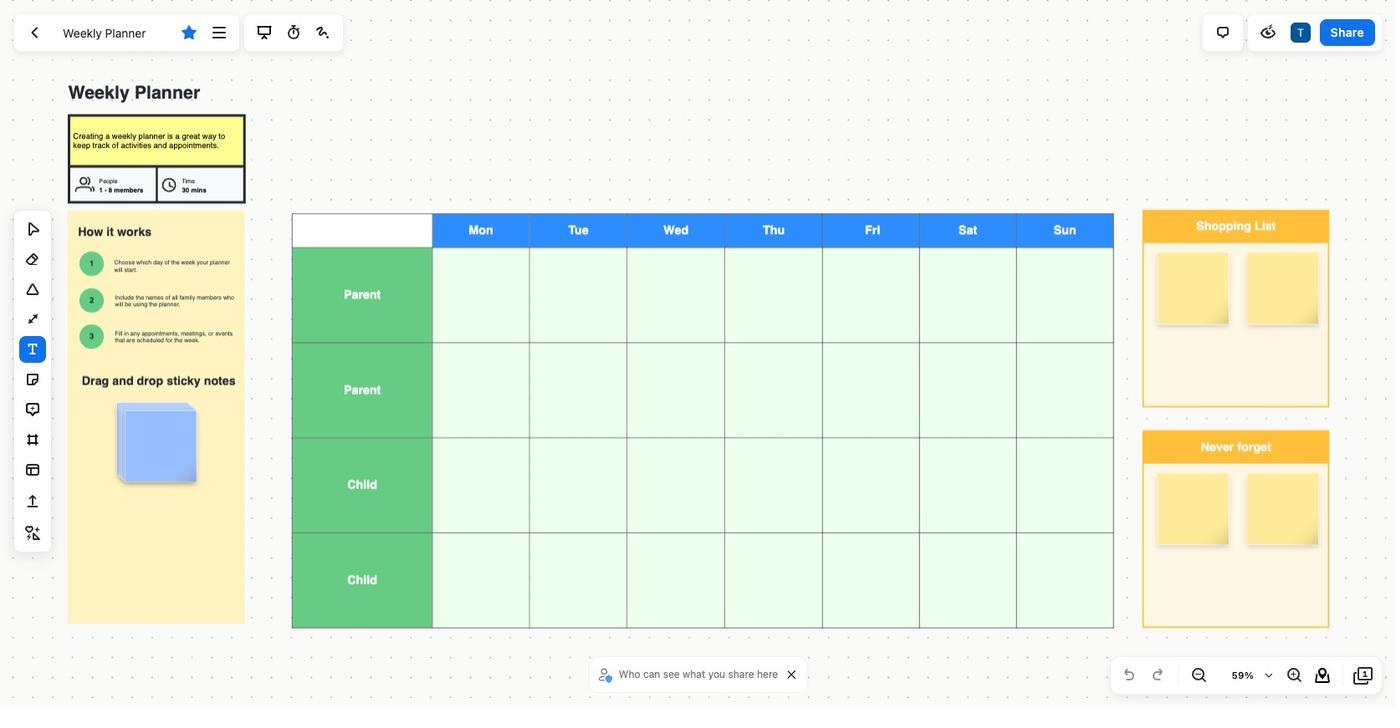 Task type: locate. For each thing, give the bounding box(es) containing it.
zoom in image
[[1284, 666, 1304, 686]]

share
[[1331, 25, 1364, 39]]

who
[[619, 668, 640, 681]]

laser image
[[313, 23, 333, 43]]

59 %
[[1232, 670, 1254, 681]]

comment panel image
[[1213, 23, 1233, 43]]

present image
[[254, 23, 274, 43]]

here
[[757, 668, 778, 681]]

who can see what you share here button
[[595, 662, 782, 688]]

templates image
[[23, 460, 43, 480]]

all eyes on me image
[[1258, 23, 1278, 43]]

see
[[663, 668, 680, 681]]

dashboard image
[[24, 23, 44, 43]]

zoom out image
[[1189, 666, 1209, 686]]

upload image
[[23, 492, 43, 512]]

unstar this whiteboard image
[[179, 23, 199, 43]]

share
[[728, 668, 754, 681]]



Task type: vqa. For each thing, say whether or not it's contained in the screenshot.
right icon within Workspaces Management Menu Item
no



Task type: describe. For each thing, give the bounding box(es) containing it.
share button
[[1320, 19, 1375, 46]]

timer image
[[283, 23, 303, 43]]

who can see what you share here
[[619, 668, 778, 681]]

pages image
[[1353, 666, 1373, 686]]

more tools image
[[23, 524, 43, 544]]

mini map image
[[1312, 666, 1332, 686]]

can
[[643, 668, 660, 681]]

%
[[1244, 670, 1254, 681]]

59
[[1232, 670, 1244, 681]]

what
[[683, 668, 705, 681]]

more options image
[[209, 23, 229, 43]]

you
[[708, 668, 725, 681]]

Document name text field
[[50, 19, 173, 46]]



